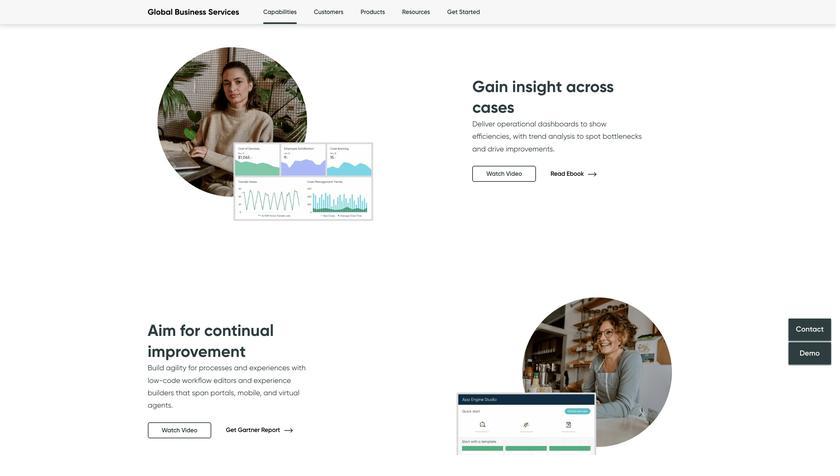 Task type: locate. For each thing, give the bounding box(es) containing it.
0 horizontal spatial watch
[[162, 427, 180, 434]]

watch video for improvement
[[162, 427, 198, 434]]

1 vertical spatial watch
[[162, 427, 180, 434]]

0 vertical spatial get
[[448, 8, 458, 16]]

products link
[[361, 0, 385, 24]]

for up workflow on the bottom
[[188, 364, 197, 372]]

0 horizontal spatial watch video link
[[148, 423, 212, 439]]

get left gartner in the left of the page
[[226, 427, 236, 434]]

watch down drive
[[487, 170, 505, 178]]

gain insight across cases deliver operational dashboards to show efficiencies, with trend analysis to spot bottlenecks and drive improvements.
[[473, 76, 642, 153]]

and down experience
[[264, 389, 277, 397]]

0 vertical spatial with
[[513, 132, 527, 141]]

bottlenecks
[[603, 132, 642, 141]]

watch video link
[[473, 166, 536, 182], [148, 423, 212, 439]]

watch video
[[487, 170, 522, 178], [162, 427, 198, 434]]

improvements.
[[506, 144, 555, 153]]

demo link
[[789, 343, 832, 365]]

0 vertical spatial watch
[[487, 170, 505, 178]]

and left drive
[[473, 144, 486, 153]]

customers
[[314, 8, 344, 16]]

to left the spot
[[577, 132, 584, 141]]

gain
[[473, 76, 508, 97]]

watch video down drive
[[487, 170, 522, 178]]

1 horizontal spatial watch
[[487, 170, 505, 178]]

with up virtual in the left of the page
[[292, 364, 306, 372]]

global
[[148, 7, 173, 17]]

spot
[[586, 132, 601, 141]]

1 horizontal spatial video
[[506, 170, 522, 178]]

0 vertical spatial for
[[180, 321, 200, 341]]

0 horizontal spatial get
[[226, 427, 236, 434]]

0 vertical spatial watch video
[[487, 170, 522, 178]]

0 vertical spatial video
[[506, 170, 522, 178]]

0 horizontal spatial video
[[182, 427, 198, 434]]

read ebook
[[551, 170, 586, 178]]

with inside gain insight across cases deliver operational dashboards to show efficiencies, with trend analysis to spot bottlenecks and drive improvements.
[[513, 132, 527, 141]]

1 horizontal spatial watch video
[[487, 170, 522, 178]]

with down operational
[[513, 132, 527, 141]]

watch
[[487, 170, 505, 178], [162, 427, 180, 434]]

video for improvement
[[182, 427, 198, 434]]

1 horizontal spatial get
[[448, 8, 458, 16]]

resources
[[402, 8, 430, 16]]

0 horizontal spatial with
[[292, 364, 306, 372]]

experiences
[[249, 364, 290, 372]]

watch down agents.
[[162, 427, 180, 434]]

get inside 'link'
[[448, 8, 458, 16]]

get left started
[[448, 8, 458, 16]]

and
[[473, 144, 486, 153], [234, 364, 248, 372], [238, 376, 252, 385], [264, 389, 277, 397]]

0 horizontal spatial watch video
[[162, 427, 198, 434]]

get gartner report
[[226, 427, 282, 434]]

services
[[208, 7, 239, 17]]

deliver
[[473, 120, 495, 128]]

get for get gartner report
[[226, 427, 236, 434]]

builders
[[148, 389, 174, 397]]

experience
[[254, 376, 291, 385]]

1 vertical spatial get
[[226, 427, 236, 434]]

capabilities
[[263, 8, 297, 16]]

operational
[[497, 120, 536, 128]]

watch for cases
[[487, 170, 505, 178]]

1 vertical spatial watch video
[[162, 427, 198, 434]]

0 vertical spatial watch video link
[[473, 166, 536, 182]]

to
[[581, 120, 588, 128], [577, 132, 584, 141]]

to left show at the right
[[581, 120, 588, 128]]

video
[[506, 170, 522, 178], [182, 427, 198, 434]]

watch video link down drive
[[473, 166, 536, 182]]

watch for improvement
[[162, 427, 180, 434]]

gartner
[[238, 427, 260, 434]]

with for cases
[[513, 132, 527, 141]]

contact
[[796, 325, 824, 334]]

1 horizontal spatial with
[[513, 132, 527, 141]]

read ebook link
[[551, 170, 607, 178]]

watch video link down agents.
[[148, 423, 212, 439]]

1 vertical spatial watch video link
[[148, 423, 212, 439]]

watch video for cases
[[487, 170, 522, 178]]

mobile,
[[238, 389, 262, 397]]

for
[[180, 321, 200, 341], [188, 364, 197, 372]]

watch video down agents.
[[162, 427, 198, 434]]

1 horizontal spatial watch video link
[[473, 166, 536, 182]]

efficiencies,
[[473, 132, 511, 141]]

1 vertical spatial video
[[182, 427, 198, 434]]

started
[[459, 8, 480, 16]]

1 vertical spatial with
[[292, 364, 306, 372]]

for up improvement at the left bottom of page
[[180, 321, 200, 341]]

aim for continual improvement build agility for processes and experiences with low‑code workflow editors and experience builders that span portals, mobile, and virtual agents.
[[148, 321, 306, 410]]

with
[[513, 132, 527, 141], [292, 364, 306, 372]]

agents.
[[148, 401, 173, 410]]

with inside aim for continual improvement build agility for processes and experiences with low‑code workflow editors and experience builders that span portals, mobile, and virtual agents.
[[292, 364, 306, 372]]

get
[[448, 8, 458, 16], [226, 427, 236, 434]]



Task type: describe. For each thing, give the bounding box(es) containing it.
video for cases
[[506, 170, 522, 178]]

drive
[[488, 144, 504, 153]]

processes
[[199, 364, 232, 372]]

virtual
[[279, 389, 300, 397]]

insight
[[512, 76, 562, 97]]

dashboards help you watch trends & satisfaction ratings image
[[134, 5, 385, 256]]

dashboards
[[538, 120, 579, 128]]

report
[[261, 427, 280, 434]]

improvement
[[148, 342, 246, 362]]

that
[[176, 389, 190, 397]]

get started
[[448, 8, 480, 16]]

with for improvement
[[292, 364, 306, 372]]

workflow
[[182, 376, 212, 385]]

easy-to-use tools for creating robust experiences image
[[445, 256, 695, 456]]

analysis
[[549, 132, 575, 141]]

1 vertical spatial to
[[577, 132, 584, 141]]

capabilities link
[[263, 0, 297, 26]]

build
[[148, 364, 164, 372]]

and up editors
[[234, 364, 248, 372]]

editors
[[214, 376, 237, 385]]

aim
[[148, 321, 176, 341]]

watch video link for improvement
[[148, 423, 212, 439]]

contact link
[[789, 319, 832, 341]]

0 vertical spatial to
[[581, 120, 588, 128]]

read
[[551, 170, 565, 178]]

demo
[[800, 349, 820, 358]]

resources link
[[402, 0, 430, 24]]

low‑code
[[148, 376, 180, 385]]

products
[[361, 8, 385, 16]]

get started link
[[448, 0, 480, 24]]

cases
[[473, 97, 515, 117]]

get for get started
[[448, 8, 458, 16]]

customers link
[[314, 0, 344, 24]]

watch video link for cases
[[473, 166, 536, 182]]

span
[[192, 389, 209, 397]]

across
[[566, 76, 614, 97]]

and inside gain insight across cases deliver operational dashboards to show efficiencies, with trend analysis to spot bottlenecks and drive improvements.
[[473, 144, 486, 153]]

agility
[[166, 364, 187, 372]]

global business services
[[148, 7, 239, 17]]

and up the mobile,
[[238, 376, 252, 385]]

portals,
[[211, 389, 236, 397]]

trend
[[529, 132, 547, 141]]

show
[[590, 120, 607, 128]]

continual
[[204, 321, 274, 341]]

business
[[175, 7, 206, 17]]

get gartner report link
[[226, 427, 303, 434]]

ebook
[[567, 170, 584, 178]]

1 vertical spatial for
[[188, 364, 197, 372]]



Task type: vqa. For each thing, say whether or not it's contained in the screenshot.
productivity.
no



